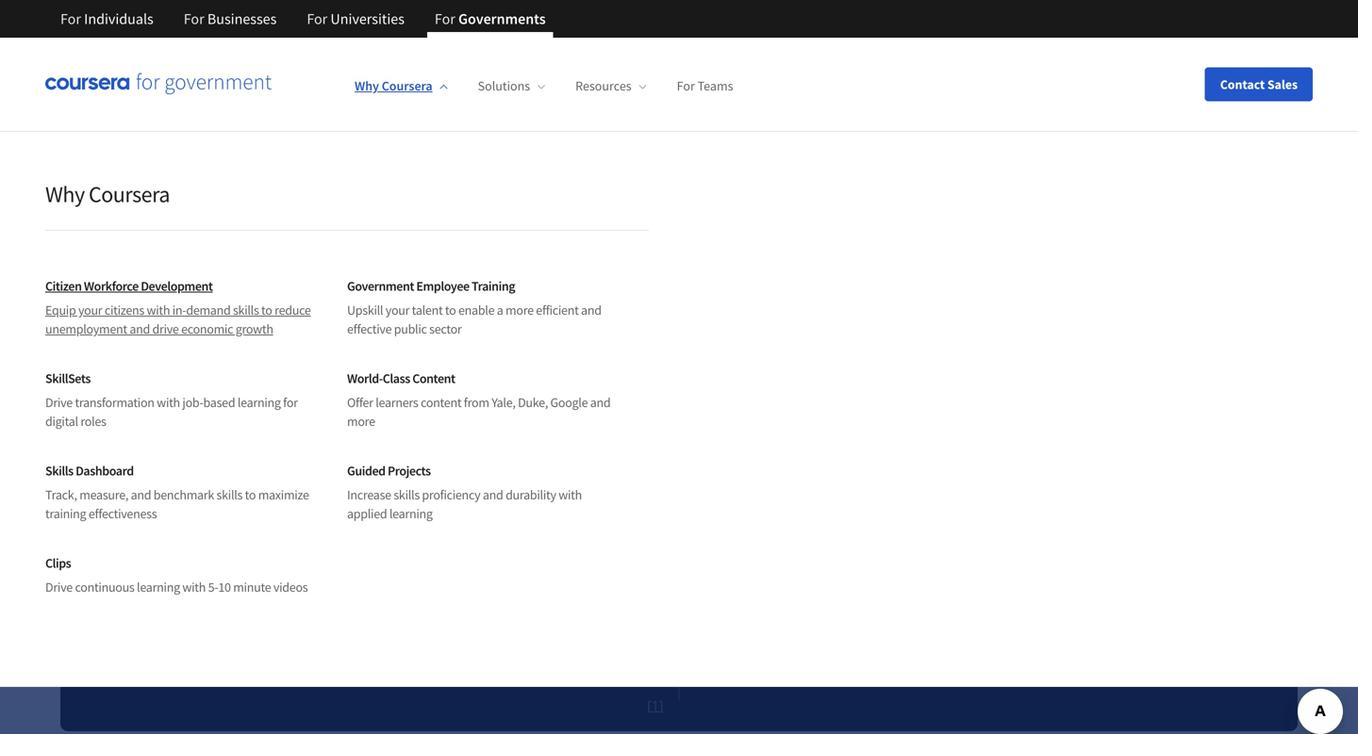 Task type: describe. For each thing, give the bounding box(es) containing it.
1 vertical spatial 1
[[652, 697, 659, 715]]

citizen
[[45, 278, 82, 295]]

citizens inside citizen workforce development equip your citizens with in-demand skills to reduce unemployment and drive economic growth
[[105, 302, 144, 319]]

skills inside skills dashboard track, measure, and benchmark skills to maximize training effectiveness
[[216, 487, 242, 504]]

businesses
[[207, 9, 277, 28]]

local
[[286, 373, 329, 401]]

roles
[[80, 413, 106, 430]]

for left the teams
[[677, 78, 695, 95]]

for for businesses
[[184, 9, 204, 28]]

for individuals
[[60, 9, 153, 28]]

training
[[472, 278, 515, 295]]

skills inside citizen workforce development equip your citizens with in-demand skills to reduce unemployment and drive economic growth
[[233, 302, 259, 319]]

clips
[[45, 555, 71, 572]]

maximize
[[258, 487, 309, 504]]

videos
[[273, 579, 308, 596]]

skills inside the equip your citizens with in-demand skills and reduce unemployment, support local industry, and drive economic growth.
[[382, 339, 427, 367]]

resources
[[575, 78, 632, 95]]

applied
[[347, 506, 387, 522]]

content
[[412, 370, 455, 387]]

27%
[[740, 644, 810, 691]]

develop
[[60, 184, 260, 260]]

and inside skills dashboard track, measure, and benchmark skills to maximize training effectiveness
[[131, 487, 151, 504]]

sales for "contact sales" link
[[145, 511, 179, 530]]

equip your citizens with in-demand skills and reduce unemployment, support local industry, and drive economic growth.
[[60, 339, 594, 435]]

a inside the develop a skilled citizen workforce
[[270, 184, 299, 260]]

skills dashboard track, measure, and benchmark skills to maximize training effectiveness
[[45, 463, 309, 522]]

more inside government employee training upskill your talent to enable a more efficient and effective public sector
[[506, 302, 534, 319]]

contact for contact sales "button"
[[1220, 76, 1265, 93]]

employee
[[416, 278, 469, 295]]

universities
[[330, 9, 404, 28]]

0 horizontal spatial why coursera
[[45, 180, 170, 208]]

projects
[[388, 463, 431, 480]]

1 [ 1 ]
[[121, 644, 663, 715]]

contact sales for "contact sales" link
[[91, 511, 179, 530]]

more inside world-class content offer learners content from yale, duke, google and more
[[347, 413, 375, 430]]

for teams
[[677, 78, 733, 95]]

with inside citizen workforce development equip your citizens with in-demand skills to reduce unemployment and drive economic growth
[[147, 302, 170, 319]]

training
[[45, 506, 86, 522]]

0 horizontal spatial why
[[45, 180, 85, 208]]

teams
[[698, 78, 733, 95]]

proficiency
[[422, 487, 480, 504]]

contact sales for contact sales "button"
[[1220, 76, 1298, 93]]

your for equip
[[78, 302, 102, 319]]

skills inside 'guided projects increase skills proficiency and durability with applied learning'
[[394, 487, 420, 504]]

a inside government employee training upskill your talent to enable a more efficient and effective public sector
[[497, 302, 503, 319]]

coursera for government image
[[45, 73, 272, 96]]

0 vertical spatial why coursera
[[355, 78, 433, 95]]

durability
[[506, 487, 556, 504]]

sales for contact sales "button"
[[1267, 76, 1298, 93]]

to inside citizen workforce development equip your citizens with in-demand skills to reduce unemployment and drive economic growth
[[261, 302, 272, 319]]

and inside world-class content offer learners content from yale, duke, google and more
[[590, 394, 611, 411]]

contact sales link
[[60, 498, 210, 543]]

workforce
[[84, 278, 138, 295]]

citizens inside the equip your citizens with in-demand skills and reduce unemployment, support local industry, and drive economic growth.
[[162, 339, 230, 367]]

transformation
[[75, 394, 154, 411]]

government employee training upskill your talent to enable a more efficient and effective public sector
[[347, 278, 601, 338]]

equip inside the equip your citizens with in-demand skills and reduce unemployment, support local industry, and drive economic growth.
[[60, 339, 113, 367]]

clips drive continuous learning with 5-10 minute videos
[[45, 555, 308, 596]]

public
[[394, 321, 427, 338]]

guided projects increase skills proficiency and durability with applied learning
[[347, 463, 582, 522]]

continuous
[[75, 579, 134, 596]]

for governments
[[435, 9, 546, 28]]

unemployment
[[45, 321, 127, 338]]

drive for and
[[455, 373, 501, 401]]

with inside the equip your citizens with in-demand skills and reduce unemployment, support local industry, and drive economic growth.
[[234, 339, 274, 367]]

in- inside citizen workforce development equip your citizens with in-demand skills to reduce unemployment and drive economic growth
[[172, 302, 186, 319]]

citizen workforce development equip your citizens with in-demand skills to reduce unemployment and drive economic growth
[[45, 278, 311, 338]]

guided
[[347, 463, 385, 480]]

support
[[210, 373, 282, 401]]

and inside citizen workforce development equip your citizens with in-demand skills to reduce unemployment and drive economic growth
[[130, 321, 150, 338]]

individuals
[[84, 9, 153, 28]]

develop a skilled citizen workforce
[[60, 184, 476, 321]]

and inside 'guided projects increase skills proficiency and durability with applied learning'
[[483, 487, 503, 504]]

development
[[141, 278, 213, 295]]

1 horizontal spatial why
[[355, 78, 379, 95]]

equip inside citizen workforce development equip your citizens with in-demand skills to reduce unemployment and drive economic growth
[[45, 302, 76, 319]]

demand inside citizen workforce development equip your citizens with in-demand skills to reduce unemployment and drive economic growth
[[186, 302, 231, 319]]

yale,
[[492, 394, 515, 411]]

upskill
[[347, 302, 383, 319]]

digital
[[45, 413, 78, 430]]

learning inside 'guided projects increase skills proficiency and durability with applied learning'
[[389, 506, 433, 522]]

growth.
[[60, 406, 130, 435]]

[
[[647, 697, 652, 715]]

contact for "contact sales" link
[[91, 511, 142, 530]]

offer
[[347, 394, 373, 411]]



Task type: vqa. For each thing, say whether or not it's contained in the screenshot.
the "contact" for Contact Sales link
yes



Task type: locate. For each thing, give the bounding box(es) containing it.
skills down public
[[382, 339, 427, 367]]

and down sector
[[431, 339, 466, 367]]

10
[[218, 579, 231, 596]]

1 vertical spatial more
[[347, 413, 375, 430]]

0 vertical spatial drive
[[152, 321, 179, 338]]

1
[[121, 644, 140, 691], [652, 697, 659, 715]]

skills
[[45, 463, 73, 480]]

1 drive from the top
[[45, 394, 73, 411]]

more down offer
[[347, 413, 375, 430]]

for
[[60, 9, 81, 28], [184, 9, 204, 28], [307, 9, 327, 28], [435, 9, 455, 28], [677, 78, 695, 95]]

sales
[[1267, 76, 1298, 93], [145, 511, 179, 530]]

1 vertical spatial coursera
[[89, 180, 170, 208]]

world-
[[347, 370, 383, 387]]

and
[[581, 302, 601, 319], [130, 321, 150, 338], [431, 339, 466, 367], [416, 373, 451, 401], [590, 394, 611, 411], [131, 487, 151, 504], [483, 487, 503, 504]]

more down training
[[506, 302, 534, 319]]

equip down the unemployment
[[60, 339, 113, 367]]

in- up the local
[[278, 339, 302, 367]]

1 horizontal spatial contact
[[1220, 76, 1265, 93]]

and inside government employee training upskill your talent to enable a more efficient and effective public sector
[[581, 302, 601, 319]]

banner navigation
[[45, 0, 561, 38]]

in- inside the equip your citizens with in-demand skills and reduce unemployment, support local industry, and drive economic growth.
[[278, 339, 302, 367]]

0 horizontal spatial 1
[[121, 644, 140, 691]]

drive down development
[[152, 321, 179, 338]]

0 horizontal spatial economic
[[181, 321, 233, 338]]

1 horizontal spatial economic
[[505, 373, 594, 401]]

2 drive from the top
[[45, 579, 73, 596]]

why coursera
[[355, 78, 433, 95], [45, 180, 170, 208]]

drive
[[45, 394, 73, 411], [45, 579, 73, 596]]

to up sector
[[445, 302, 456, 319]]

with down growth in the top of the page
[[234, 339, 274, 367]]

0 horizontal spatial learning
[[137, 579, 180, 596]]

for universities
[[307, 9, 404, 28]]

0 horizontal spatial contact
[[91, 511, 142, 530]]

economic right from on the bottom of the page
[[505, 373, 594, 401]]

0 horizontal spatial citizens
[[105, 302, 144, 319]]

contact inside "button"
[[1220, 76, 1265, 93]]

1 vertical spatial in-
[[278, 339, 302, 367]]

unemployment,
[[60, 373, 206, 401]]

1 horizontal spatial your
[[117, 339, 158, 367]]

drive inside citizen workforce development equip your citizens with in-demand skills to reduce unemployment and drive economic growth
[[152, 321, 179, 338]]

sector
[[429, 321, 462, 338]]

your up the unemployment
[[78, 302, 102, 319]]

skillsets
[[45, 370, 90, 387]]

0 vertical spatial equip
[[45, 302, 76, 319]]

demand down development
[[186, 302, 231, 319]]

skills up growth in the top of the page
[[233, 302, 259, 319]]

citizens down workforce
[[105, 302, 144, 319]]

citizen
[[60, 245, 220, 321]]

0 vertical spatial reduce
[[275, 302, 311, 319]]

1 vertical spatial a
[[497, 302, 503, 319]]

to left maximize
[[245, 487, 256, 504]]

industry,
[[333, 373, 412, 401]]

1 horizontal spatial reduce
[[470, 339, 532, 367]]

your up public
[[385, 302, 409, 319]]

economic left growth in the top of the page
[[181, 321, 233, 338]]

with down development
[[147, 302, 170, 319]]

and left durability
[[483, 487, 503, 504]]

drive for drive transformation with job-based learning for digital roles
[[45, 394, 73, 411]]

why
[[355, 78, 379, 95], [45, 180, 85, 208]]

reduce inside citizen workforce development equip your citizens with in-demand skills to reduce unemployment and drive economic growth
[[275, 302, 311, 319]]

reduce left upskill
[[275, 302, 311, 319]]

content
[[421, 394, 461, 411]]

from
[[464, 394, 489, 411]]

why coursera link
[[355, 78, 448, 95]]

learning inside 'skillsets drive transformation with job-based learning for digital roles'
[[237, 394, 281, 411]]

duke,
[[518, 394, 548, 411]]

skillsets drive transformation with job-based learning for digital roles
[[45, 370, 298, 430]]

your for upskill
[[385, 302, 409, 319]]

efficient
[[536, 302, 579, 319]]

based
[[203, 394, 235, 411]]

economic for reduce
[[505, 373, 594, 401]]

economic inside the equip your citizens with in-demand skills and reduce unemployment, support local industry, and drive economic growth.
[[505, 373, 594, 401]]

for businesses
[[184, 9, 277, 28]]

0 vertical spatial drive
[[45, 394, 73, 411]]

0 horizontal spatial contact sales
[[91, 511, 179, 530]]

governments
[[458, 9, 546, 28]]

benchmark
[[153, 487, 214, 504]]

to inside skills dashboard track, measure, and benchmark skills to maximize training effectiveness
[[245, 487, 256, 504]]

for left individuals
[[60, 9, 81, 28]]

to up growth in the top of the page
[[261, 302, 272, 319]]

learning down 'projects'
[[389, 506, 433, 522]]

why up citizen
[[45, 180, 85, 208]]

dashboard
[[76, 463, 134, 480]]

for for individuals
[[60, 9, 81, 28]]

0 vertical spatial demand
[[186, 302, 231, 319]]

0 horizontal spatial more
[[347, 413, 375, 430]]

for left governments on the left top of the page
[[435, 9, 455, 28]]

0 vertical spatial citizens
[[105, 302, 144, 319]]

1 horizontal spatial in-
[[278, 339, 302, 367]]

skills
[[233, 302, 259, 319], [382, 339, 427, 367], [216, 487, 242, 504], [394, 487, 420, 504]]

drive
[[152, 321, 179, 338], [455, 373, 501, 401]]

contact sales
[[1220, 76, 1298, 93], [91, 511, 179, 530]]

effectiveness
[[89, 506, 157, 522]]

why coursera down universities
[[355, 78, 433, 95]]

contact sales button
[[1205, 67, 1313, 101]]

5-
[[208, 579, 218, 596]]

0 horizontal spatial reduce
[[275, 302, 311, 319]]

0 horizontal spatial in-
[[172, 302, 186, 319]]

1 vertical spatial demand
[[302, 339, 378, 367]]

2 vertical spatial learning
[[137, 579, 180, 596]]

solutions link
[[478, 78, 545, 95]]

]
[[659, 697, 663, 715]]

0 horizontal spatial drive
[[152, 321, 179, 338]]

coursera down universities
[[382, 78, 433, 95]]

demand up world-
[[302, 339, 378, 367]]

0 vertical spatial coursera
[[382, 78, 433, 95]]

reduce down enable
[[470, 339, 532, 367]]

1 horizontal spatial sales
[[1267, 76, 1298, 93]]

1 horizontal spatial 1
[[652, 697, 659, 715]]

why coursera up workforce
[[45, 180, 170, 208]]

in-
[[172, 302, 186, 319], [278, 339, 302, 367]]

1 horizontal spatial a
[[497, 302, 503, 319]]

with right durability
[[559, 487, 582, 504]]

with left job-
[[157, 394, 180, 411]]

class
[[383, 370, 410, 387]]

1 horizontal spatial coursera
[[382, 78, 433, 95]]

0 vertical spatial contact sales
[[1220, 76, 1298, 93]]

government
[[347, 278, 414, 295]]

drive inside 'skillsets drive transformation with job-based learning for digital roles'
[[45, 394, 73, 411]]

1 horizontal spatial citizens
[[162, 339, 230, 367]]

drive right "content" on the left bottom of the page
[[455, 373, 501, 401]]

learning left 'for'
[[237, 394, 281, 411]]

to
[[261, 302, 272, 319], [445, 302, 456, 319], [245, 487, 256, 504]]

equip down citizen
[[45, 302, 76, 319]]

1 vertical spatial economic
[[505, 373, 594, 401]]

1 vertical spatial contact
[[91, 511, 142, 530]]

and down workforce
[[130, 321, 150, 338]]

learning inside clips drive continuous learning with 5-10 minute videos
[[137, 579, 180, 596]]

skilled
[[310, 184, 468, 260]]

your inside the equip your citizens with in-demand skills and reduce unemployment, support local industry, and drive economic growth.
[[117, 339, 158, 367]]

resources link
[[575, 78, 647, 95]]

workforce
[[230, 245, 476, 321]]

sales inside "button"
[[1267, 76, 1298, 93]]

0 vertical spatial a
[[270, 184, 299, 260]]

skills down 'projects'
[[394, 487, 420, 504]]

and right efficient
[[581, 302, 601, 319]]

world-class content offer learners content from yale, duke, google and more
[[347, 370, 611, 430]]

1 horizontal spatial contact sales
[[1220, 76, 1298, 93]]

1 vertical spatial sales
[[145, 511, 179, 530]]

equip
[[45, 302, 76, 319], [60, 339, 113, 367]]

0 horizontal spatial coursera
[[89, 180, 170, 208]]

your inside citizen workforce development equip your citizens with in-demand skills to reduce unemployment and drive economic growth
[[78, 302, 102, 319]]

demand
[[186, 302, 231, 319], [302, 339, 378, 367]]

minute
[[233, 579, 271, 596]]

drive up digital
[[45, 394, 73, 411]]

1 vertical spatial equip
[[60, 339, 113, 367]]

economic inside citizen workforce development equip your citizens with in-demand skills to reduce unemployment and drive economic growth
[[181, 321, 233, 338]]

for left the "businesses"
[[184, 9, 204, 28]]

coursera up citizen
[[89, 180, 170, 208]]

to inside government employee training upskill your talent to enable a more efficient and effective public sector
[[445, 302, 456, 319]]

increase
[[347, 487, 391, 504]]

with
[[147, 302, 170, 319], [234, 339, 274, 367], [157, 394, 180, 411], [559, 487, 582, 504], [182, 579, 206, 596]]

job-
[[182, 394, 203, 411]]

drive inside clips drive continuous learning with 5-10 minute videos
[[45, 579, 73, 596]]

0 vertical spatial sales
[[1267, 76, 1298, 93]]

economic
[[181, 321, 233, 338], [505, 373, 594, 401]]

and right class
[[416, 373, 451, 401]]

0 vertical spatial economic
[[181, 321, 233, 338]]

with inside 'skillsets drive transformation with job-based learning for digital roles'
[[157, 394, 180, 411]]

learning
[[237, 394, 281, 411], [389, 506, 433, 522], [137, 579, 180, 596]]

learning right continuous
[[137, 579, 180, 596]]

1 horizontal spatial more
[[506, 302, 534, 319]]

0 vertical spatial in-
[[172, 302, 186, 319]]

reduce inside the equip your citizens with in-demand skills and reduce unemployment, support local industry, and drive economic growth.
[[470, 339, 532, 367]]

drive for in-
[[152, 321, 179, 338]]

skills right benchmark
[[216, 487, 242, 504]]

1 vertical spatial why
[[45, 180, 85, 208]]

0 horizontal spatial to
[[245, 487, 256, 504]]

1 vertical spatial drive
[[455, 373, 501, 401]]

1 horizontal spatial why coursera
[[355, 78, 433, 95]]

1 vertical spatial citizens
[[162, 339, 230, 367]]

learners
[[376, 394, 418, 411]]

2 horizontal spatial learning
[[389, 506, 433, 522]]

measure,
[[79, 487, 128, 504]]

your inside government employee training upskill your talent to enable a more efficient and effective public sector
[[385, 302, 409, 319]]

and right google
[[590, 394, 611, 411]]

1 vertical spatial reduce
[[470, 339, 532, 367]]

enable
[[458, 302, 494, 319]]

your up "unemployment,"
[[117, 339, 158, 367]]

for
[[283, 394, 298, 411]]

1 vertical spatial drive
[[45, 579, 73, 596]]

drive down clips
[[45, 579, 73, 596]]

track,
[[45, 487, 77, 504]]

1 vertical spatial why coursera
[[45, 180, 170, 208]]

google
[[550, 394, 588, 411]]

in- down development
[[172, 302, 186, 319]]

coursera
[[382, 78, 433, 95], [89, 180, 170, 208]]

0 horizontal spatial sales
[[145, 511, 179, 530]]

with inside 'guided projects increase skills proficiency and durability with applied learning'
[[559, 487, 582, 504]]

0 vertical spatial 1
[[121, 644, 140, 691]]

contact sales inside "button"
[[1220, 76, 1298, 93]]

for for governments
[[435, 9, 455, 28]]

economic for demand
[[181, 321, 233, 338]]

and up effectiveness
[[131, 487, 151, 504]]

1 vertical spatial learning
[[389, 506, 433, 522]]

drive for drive continuous learning with 5-10 minute videos
[[45, 579, 73, 596]]

for left universities
[[307, 9, 327, 28]]

0 horizontal spatial demand
[[186, 302, 231, 319]]

0 horizontal spatial a
[[270, 184, 299, 260]]

1 horizontal spatial to
[[261, 302, 272, 319]]

1 horizontal spatial learning
[[237, 394, 281, 411]]

2 horizontal spatial to
[[445, 302, 456, 319]]

1 vertical spatial contact sales
[[91, 511, 179, 530]]

drive inside the equip your citizens with in-demand skills and reduce unemployment, support local industry, and drive economic growth.
[[455, 373, 501, 401]]

0 horizontal spatial your
[[78, 302, 102, 319]]

0 vertical spatial contact
[[1220, 76, 1265, 93]]

2 horizontal spatial your
[[385, 302, 409, 319]]

growth
[[235, 321, 273, 338]]

with inside clips drive continuous learning with 5-10 minute videos
[[182, 579, 206, 596]]

citizens down citizen workforce development equip your citizens with in-demand skills to reduce unemployment and drive economic growth
[[162, 339, 230, 367]]

for teams link
[[677, 78, 733, 95]]

with left 5-
[[182, 579, 206, 596]]

1 horizontal spatial demand
[[302, 339, 378, 367]]

0 vertical spatial why
[[355, 78, 379, 95]]

a
[[270, 184, 299, 260], [497, 302, 503, 319]]

effective
[[347, 321, 392, 338]]

1 horizontal spatial drive
[[455, 373, 501, 401]]

why down universities
[[355, 78, 379, 95]]

for for universities
[[307, 9, 327, 28]]

0 vertical spatial learning
[[237, 394, 281, 411]]

demand inside the equip your citizens with in-demand skills and reduce unemployment, support local industry, and drive economic growth.
[[302, 339, 378, 367]]

talent
[[412, 302, 443, 319]]

more
[[506, 302, 534, 319], [347, 413, 375, 430]]

0 vertical spatial more
[[506, 302, 534, 319]]

solutions
[[478, 78, 530, 95]]



